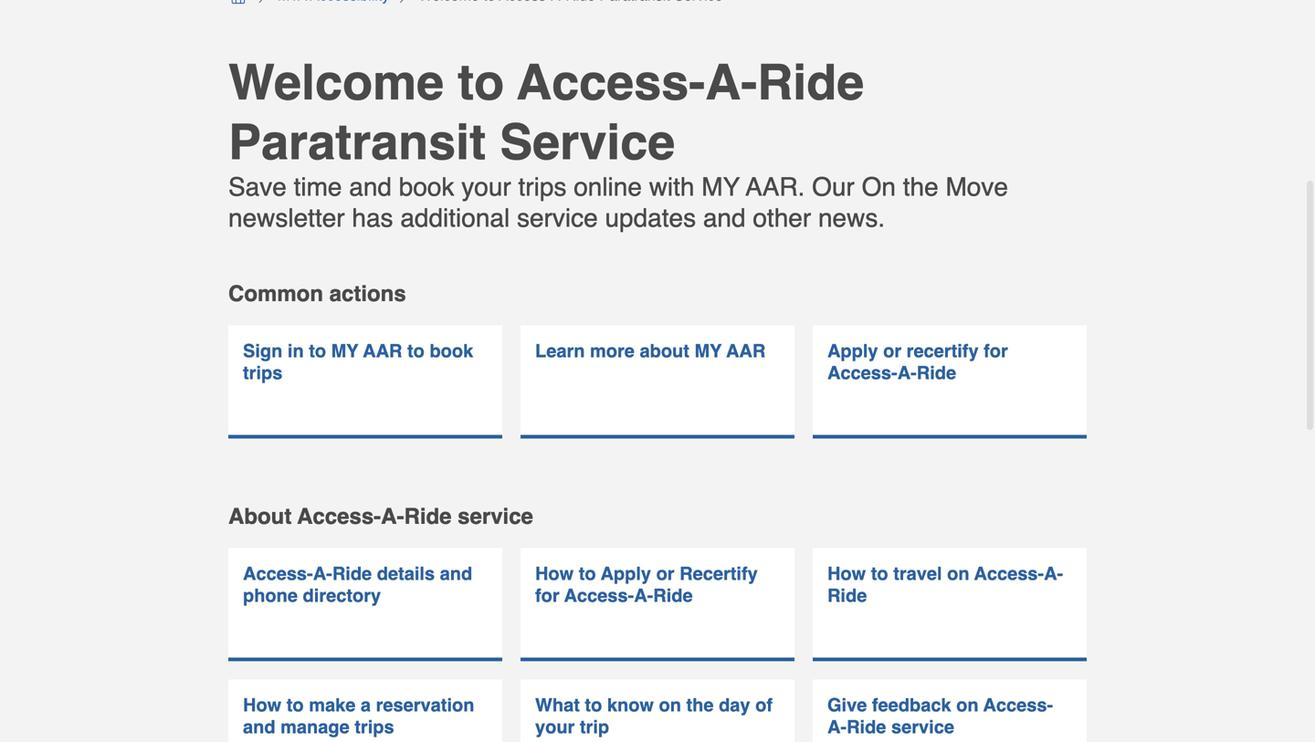 Task type: locate. For each thing, give the bounding box(es) containing it.
the inside welcome to access-a-ride paratransit service save time and book your trips online with my aar. our on the move newsletter has additional service updates and other news.
[[904, 173, 939, 202]]

my right in
[[331, 341, 359, 362]]

apply or recertify for access-a-ride link
[[813, 326, 1087, 435]]

aar right about
[[727, 341, 766, 362]]

1 horizontal spatial your
[[536, 718, 575, 739]]

0 vertical spatial service
[[517, 204, 598, 233]]

1 vertical spatial trips
[[243, 363, 283, 384]]

chevron right image right 'link for mta accessibility' element
[[397, 0, 412, 3]]

apply inside the apply or recertify for access-a-ride
[[828, 341, 879, 362]]

breadcrumb element
[[228, 0, 1087, 6]]

ride inside how to apply or recertify for access-a-ride
[[654, 586, 693, 607]]

0 vertical spatial book
[[399, 173, 455, 202]]

access-
[[517, 55, 706, 111], [828, 363, 898, 384], [297, 505, 381, 530], [243, 564, 313, 585], [975, 564, 1045, 585], [565, 586, 634, 607], [984, 696, 1054, 717]]

2 horizontal spatial how
[[828, 564, 867, 585]]

directory
[[303, 586, 381, 607]]

1 horizontal spatial chevron right image
[[397, 0, 412, 3]]

how
[[536, 564, 574, 585], [828, 564, 867, 585], [243, 696, 282, 717]]

your inside welcome to access-a-ride paratransit service save time and book your trips online with my aar. our on the move newsletter has additional service updates and other news.
[[462, 173, 512, 202]]

the left day
[[687, 696, 714, 717]]

the inside what to know on the day of your trip
[[687, 696, 714, 717]]

1 vertical spatial your
[[536, 718, 575, 739]]

aar for about
[[727, 341, 766, 362]]

trips down sign
[[243, 363, 283, 384]]

my inside the sign in to my aar to book trips
[[331, 341, 359, 362]]

access- inside how to apply or recertify for access-a-ride
[[565, 586, 634, 607]]

apply
[[828, 341, 879, 362], [601, 564, 652, 585]]

your
[[462, 173, 512, 202], [536, 718, 575, 739]]

1 horizontal spatial aar
[[727, 341, 766, 362]]

to inside what to know on the day of your trip
[[585, 696, 603, 717]]

on for access-
[[948, 564, 970, 585]]

chevron right image right the 'home' image
[[256, 0, 270, 3]]

for
[[984, 341, 1009, 362], [536, 586, 560, 607]]

trips for sign in to my aar to book trips
[[243, 363, 283, 384]]

link for mta accessibility element
[[278, 0, 390, 6]]

the right on
[[904, 173, 939, 202]]

or left the recertify
[[884, 341, 902, 362]]

our
[[813, 173, 855, 202]]

on
[[948, 564, 970, 585], [659, 696, 682, 717], [957, 696, 979, 717]]

service inside welcome to access-a-ride paratransit service save time and book your trips online with my aar. our on the move newsletter has additional service updates and other news.
[[517, 204, 598, 233]]

or
[[884, 341, 902, 362], [657, 564, 675, 585]]

0 horizontal spatial apply
[[601, 564, 652, 585]]

and right details
[[440, 564, 473, 585]]

chevron right image
[[256, 0, 270, 3], [397, 0, 412, 3]]

or inside the apply or recertify for access-a-ride
[[884, 341, 902, 362]]

phone
[[243, 586, 298, 607]]

or left recertify in the right of the page
[[657, 564, 675, 585]]

0 horizontal spatial trips
[[243, 363, 283, 384]]

book
[[399, 173, 455, 202], [430, 341, 474, 362]]

time
[[294, 173, 342, 202]]

actions
[[330, 282, 406, 307]]

1 vertical spatial service
[[458, 505, 534, 530]]

1 horizontal spatial the
[[904, 173, 939, 202]]

common actions
[[228, 282, 406, 307]]

for inside how to apply or recertify for access-a-ride
[[536, 586, 560, 607]]

about access-a-ride service
[[228, 505, 534, 530]]

1 vertical spatial apply
[[601, 564, 652, 585]]

news.
[[819, 204, 886, 233]]

your up additional
[[462, 173, 512, 202]]

service
[[517, 204, 598, 233], [458, 505, 534, 530], [892, 718, 955, 739]]

2 horizontal spatial trips
[[519, 173, 567, 202]]

1 horizontal spatial how
[[536, 564, 574, 585]]

apply inside how to apply or recertify for access-a-ride
[[601, 564, 652, 585]]

to inside how to make a reservation and manage trips
[[287, 696, 304, 717]]

trips down a
[[355, 718, 394, 739]]

0 vertical spatial for
[[984, 341, 1009, 362]]

travel
[[894, 564, 943, 585]]

trips down service
[[519, 173, 567, 202]]

my
[[702, 173, 740, 202], [331, 341, 359, 362], [695, 341, 722, 362]]

on inside 'give feedback on access- a-ride service'
[[957, 696, 979, 717]]

1 horizontal spatial apply
[[828, 341, 879, 362]]

2 aar from the left
[[727, 341, 766, 362]]

1 horizontal spatial trips
[[355, 718, 394, 739]]

your down what
[[536, 718, 575, 739]]

1 vertical spatial or
[[657, 564, 675, 585]]

or inside how to apply or recertify for access-a-ride
[[657, 564, 675, 585]]

a- inside how to travel on access-a- ride
[[1045, 564, 1064, 585]]

1 horizontal spatial or
[[884, 341, 902, 362]]

1 horizontal spatial for
[[984, 341, 1009, 362]]

access-a-ride details and phone directory
[[243, 564, 473, 607]]

0 vertical spatial your
[[462, 173, 512, 202]]

on inside how to travel on access-a- ride
[[948, 564, 970, 585]]

sign in to my aar to book trips link
[[228, 326, 503, 435]]

a-
[[706, 55, 758, 111], [898, 363, 917, 384], [381, 505, 404, 530], [313, 564, 332, 585], [1045, 564, 1064, 585], [634, 586, 654, 607], [828, 718, 847, 739]]

how inside how to make a reservation and manage trips
[[243, 696, 282, 717]]

my right about
[[695, 341, 722, 362]]

to inside welcome to access-a-ride paratransit service save time and book your trips online with my aar. our on the move newsletter has additional service updates and other news.
[[458, 55, 505, 111]]

1 aar from the left
[[363, 341, 403, 362]]

know
[[608, 696, 654, 717]]

recertify
[[907, 341, 979, 362]]

aar inside the sign in to my aar to book trips
[[363, 341, 403, 362]]

learn
[[536, 341, 585, 362]]

on right know
[[659, 696, 682, 717]]

move
[[946, 173, 1009, 202]]

give
[[828, 696, 868, 717]]

how inside how to travel on access-a- ride
[[828, 564, 867, 585]]

trips inside how to make a reservation and manage trips
[[355, 718, 394, 739]]

on
[[862, 173, 896, 202]]

make
[[309, 696, 356, 717]]

how to apply or recertify for access-a-ride link
[[521, 549, 795, 659]]

about
[[640, 341, 690, 362]]

access- inside welcome to access-a-ride paratransit service save time and book your trips online with my aar. our on the move newsletter has additional service updates and other news.
[[517, 55, 706, 111]]

newsletter
[[228, 204, 345, 233]]

on right feedback
[[957, 696, 979, 717]]

0 horizontal spatial chevron right image
[[256, 0, 270, 3]]

0 vertical spatial trips
[[519, 173, 567, 202]]

my for learn more about my aar
[[695, 341, 722, 362]]

aar down actions
[[363, 341, 403, 362]]

2 vertical spatial service
[[892, 718, 955, 739]]

save
[[228, 173, 287, 202]]

welcome
[[228, 55, 444, 111]]

ride inside 'give feedback on access- a-ride service'
[[847, 718, 887, 739]]

ride
[[758, 55, 865, 111], [917, 363, 957, 384], [404, 505, 452, 530], [332, 564, 372, 585], [654, 586, 693, 607], [828, 586, 868, 607], [847, 718, 887, 739]]

0 vertical spatial or
[[884, 341, 902, 362]]

my right with
[[702, 173, 740, 202]]

trips inside the sign in to my aar to book trips
[[243, 363, 283, 384]]

0 vertical spatial apply
[[828, 341, 879, 362]]

on inside what to know on the day of your trip
[[659, 696, 682, 717]]

1 vertical spatial for
[[536, 586, 560, 607]]

and left "manage"
[[243, 718, 276, 739]]

how inside how to apply or recertify for access-a-ride
[[536, 564, 574, 585]]

0 horizontal spatial or
[[657, 564, 675, 585]]

feedback
[[873, 696, 952, 717]]

0 horizontal spatial your
[[462, 173, 512, 202]]

access- inside how to travel on access-a- ride
[[975, 564, 1045, 585]]

1 vertical spatial book
[[430, 341, 474, 362]]

what
[[536, 696, 580, 717]]

ride inside how to travel on access-a- ride
[[828, 586, 868, 607]]

what to know on the day of your trip link
[[521, 681, 795, 743]]

0 horizontal spatial how
[[243, 696, 282, 717]]

aar.
[[746, 173, 805, 202]]

trips
[[519, 173, 567, 202], [243, 363, 283, 384], [355, 718, 394, 739]]

welcome to access-a-ride paratransit service save time and book your trips online with my aar. our on the move newsletter has additional service updates and other news.
[[228, 55, 1009, 233]]

access- inside 'give feedback on access- a-ride service'
[[984, 696, 1054, 717]]

0 horizontal spatial the
[[687, 696, 714, 717]]

the
[[904, 173, 939, 202], [687, 696, 714, 717]]

2 vertical spatial trips
[[355, 718, 394, 739]]

0 horizontal spatial aar
[[363, 341, 403, 362]]

0 vertical spatial the
[[904, 173, 939, 202]]

apply or recertify for access-a-ride
[[828, 341, 1009, 384]]

aar
[[363, 341, 403, 362], [727, 341, 766, 362]]

on right travel
[[948, 564, 970, 585]]

and
[[349, 173, 392, 202], [704, 204, 746, 233], [440, 564, 473, 585], [243, 718, 276, 739]]

to inside how to travel on access-a- ride
[[872, 564, 889, 585]]

and up has
[[349, 173, 392, 202]]

to inside how to apply or recertify for access-a-ride
[[579, 564, 596, 585]]

0 horizontal spatial for
[[536, 586, 560, 607]]

access- inside the apply or recertify for access-a-ride
[[828, 363, 898, 384]]

how for manage
[[243, 696, 282, 717]]

service inside 'give feedback on access- a-ride service'
[[892, 718, 955, 739]]

to
[[458, 55, 505, 111], [309, 341, 326, 362], [408, 341, 425, 362], [579, 564, 596, 585], [872, 564, 889, 585], [287, 696, 304, 717], [585, 696, 603, 717]]

a- inside 'give feedback on access- a-ride service'
[[828, 718, 847, 739]]

1 chevron right image from the left
[[256, 0, 270, 3]]

other
[[753, 204, 812, 233]]

1 vertical spatial the
[[687, 696, 714, 717]]



Task type: describe. For each thing, give the bounding box(es) containing it.
service
[[500, 114, 676, 171]]

2 chevron right image from the left
[[397, 0, 412, 3]]

about
[[228, 505, 292, 530]]

and left other at the right of the page
[[704, 204, 746, 233]]

how to apply or recertify for access-a-ride
[[536, 564, 758, 607]]

ride inside welcome to access-a-ride paratransit service save time and book your trips online with my aar. our on the move newsletter has additional service updates and other news.
[[758, 55, 865, 111]]

sign
[[243, 341, 283, 362]]

how for access-
[[536, 564, 574, 585]]

access-a-ride details and phone directory link
[[228, 549, 503, 659]]

reservation
[[376, 696, 475, 717]]

what to know on the day of your trip
[[536, 696, 773, 739]]

how for ride
[[828, 564, 867, 585]]

has
[[352, 204, 393, 233]]

learn more about my aar
[[536, 341, 766, 362]]

my inside welcome to access-a-ride paratransit service save time and book your trips online with my aar. our on the move newsletter has additional service updates and other news.
[[702, 173, 740, 202]]

book inside welcome to access-a-ride paratransit service save time and book your trips online with my aar. our on the move newsletter has additional service updates and other news.
[[399, 173, 455, 202]]

updates
[[605, 204, 696, 233]]

a- inside the apply or recertify for access-a-ride
[[898, 363, 917, 384]]

to for manage
[[287, 696, 304, 717]]

to for of
[[585, 696, 603, 717]]

paratransit
[[228, 114, 486, 171]]

a
[[361, 696, 371, 717]]

trips for how to make a reservation and manage trips
[[355, 718, 394, 739]]

online
[[574, 173, 642, 202]]

access- inside the access-a-ride details and phone directory
[[243, 564, 313, 585]]

ride inside the apply or recertify for access-a-ride
[[917, 363, 957, 384]]

how to travel on access-a- ride
[[828, 564, 1064, 607]]

your inside what to know on the day of your trip
[[536, 718, 575, 739]]

recertify
[[680, 564, 758, 585]]

a- inside the access-a-ride details and phone directory
[[313, 564, 332, 585]]

for inside the apply or recertify for access-a-ride
[[984, 341, 1009, 362]]

my for sign in to my aar to book trips
[[331, 341, 359, 362]]

trips inside welcome to access-a-ride paratransit service save time and book your trips online with my aar. our on the move newsletter has additional service updates and other news.
[[519, 173, 567, 202]]

home image
[[228, 0, 249, 5]]

trip
[[580, 718, 610, 739]]

day
[[719, 696, 751, 717]]

with
[[649, 173, 695, 202]]

a- inside how to apply or recertify for access-a-ride
[[634, 586, 654, 607]]

and inside the access-a-ride details and phone directory
[[440, 564, 473, 585]]

details
[[377, 564, 435, 585]]

to for service
[[458, 55, 505, 111]]

additional
[[401, 204, 510, 233]]

aar for to
[[363, 341, 403, 362]]

of
[[756, 696, 773, 717]]

common
[[228, 282, 324, 307]]

how to make a reservation and manage trips
[[243, 696, 475, 739]]

learn more about my aar link
[[521, 326, 795, 435]]

give feedback on access- a-ride service link
[[813, 681, 1087, 743]]

and inside how to make a reservation and manage trips
[[243, 718, 276, 739]]

give feedback on access- a-ride service
[[828, 696, 1054, 739]]

sign in to my aar to book trips
[[243, 341, 474, 384]]

in
[[288, 341, 304, 362]]

more
[[590, 341, 635, 362]]

how to travel on access-a- ride link
[[813, 549, 1087, 659]]

how to make a reservation and manage trips link
[[228, 681, 503, 743]]

to for ride
[[872, 564, 889, 585]]

book inside the sign in to my aar to book trips
[[430, 341, 474, 362]]

manage
[[281, 718, 350, 739]]

on for the
[[659, 696, 682, 717]]

a- inside welcome to access-a-ride paratransit service save time and book your trips online with my aar. our on the move newsletter has additional service updates and other news.
[[706, 55, 758, 111]]

to for access-
[[579, 564, 596, 585]]

ride inside the access-a-ride details and phone directory
[[332, 564, 372, 585]]



Task type: vqa. For each thing, say whether or not it's contained in the screenshot.
York
no



